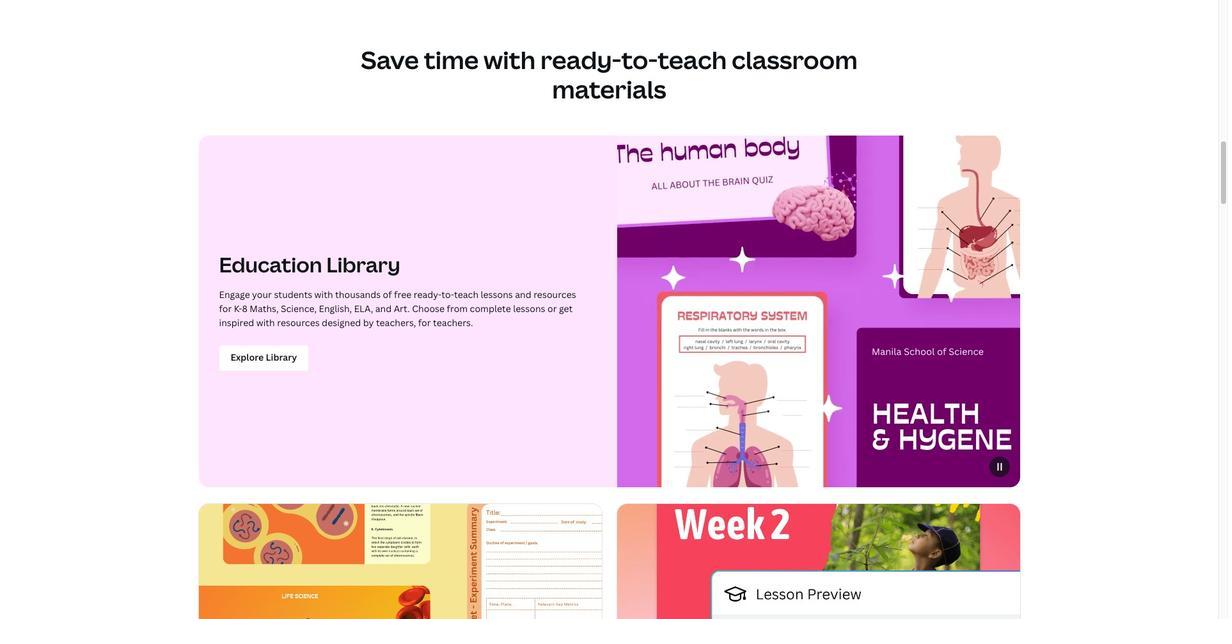 Task type: describe. For each thing, give the bounding box(es) containing it.
teachers,
[[376, 317, 416, 329]]

2 vertical spatial with
[[256, 317, 275, 329]]

0 vertical spatial lessons
[[481, 288, 513, 301]]

teachers.
[[433, 317, 473, 329]]

or
[[548, 303, 557, 315]]

education library
[[219, 251, 401, 278]]

teach inside engage your students with thousands of free ready-to-teach lessons and resources for k-8 maths, science, english, ela, and art. choose from complete lessons or get inspired with resources designed by teachers, for teachers.
[[454, 288, 479, 301]]

with inside save time with ready-to-teach classroom materials
[[484, 43, 536, 76]]

maths,
[[250, 303, 279, 315]]

materials
[[553, 72, 667, 105]]

0 horizontal spatial for
[[219, 303, 232, 315]]

by
[[363, 317, 374, 329]]

1 horizontal spatial for
[[418, 317, 431, 329]]

save time with ready-to-teach classroom materials
[[361, 43, 858, 105]]

classroom
[[732, 43, 858, 76]]

0 horizontal spatial resources
[[277, 317, 320, 329]]

0 vertical spatial resources
[[534, 288, 577, 301]]

1 horizontal spatial with
[[315, 288, 333, 301]]

1 horizontal spatial lessons
[[513, 303, 546, 315]]

to- inside engage your students with thousands of free ready-to-teach lessons and resources for k-8 maths, science, english, ela, and art. choose from complete lessons or get inspired with resources designed by teachers, for teachers.
[[442, 288, 454, 301]]

ready- inside save time with ready-to-teach classroom materials
[[541, 43, 622, 76]]

teach inside save time with ready-to-teach classroom materials
[[658, 43, 727, 76]]

complete
[[470, 303, 511, 315]]

8
[[242, 303, 248, 315]]

save
[[361, 43, 419, 76]]

engage
[[219, 288, 250, 301]]



Task type: locate. For each thing, give the bounding box(es) containing it.
for
[[219, 303, 232, 315], [418, 317, 431, 329]]

science,
[[281, 303, 317, 315]]

ready-
[[541, 43, 622, 76], [414, 288, 442, 301]]

0 vertical spatial to-
[[622, 43, 658, 76]]

get
[[559, 303, 573, 315]]

0 vertical spatial ready-
[[541, 43, 622, 76]]

your
[[252, 288, 272, 301]]

1 vertical spatial with
[[315, 288, 333, 301]]

0 vertical spatial and
[[515, 288, 532, 301]]

inspired
[[219, 317, 254, 329]]

0 vertical spatial for
[[219, 303, 232, 315]]

lessons
[[481, 288, 513, 301], [513, 303, 546, 315]]

0 horizontal spatial and
[[376, 303, 392, 315]]

ready- inside engage your students with thousands of free ready-to-teach lessons and resources for k-8 maths, science, english, ela, and art. choose from complete lessons or get inspired with resources designed by teachers, for teachers.
[[414, 288, 442, 301]]

resources
[[534, 288, 577, 301], [277, 317, 320, 329]]

for down choose
[[418, 317, 431, 329]]

teach
[[658, 43, 727, 76], [454, 288, 479, 301]]

time
[[424, 43, 479, 76]]

ela,
[[354, 303, 373, 315]]

with up english,
[[315, 288, 333, 301]]

1 horizontal spatial resources
[[534, 288, 577, 301]]

for left k-
[[219, 303, 232, 315]]

art.
[[394, 303, 410, 315]]

1 vertical spatial for
[[418, 317, 431, 329]]

with right time
[[484, 43, 536, 76]]

0 horizontal spatial lessons
[[481, 288, 513, 301]]

0 vertical spatial teach
[[658, 43, 727, 76]]

2 horizontal spatial with
[[484, 43, 536, 76]]

and
[[515, 288, 532, 301], [376, 303, 392, 315]]

engage your students with thousands of free ready-to-teach lessons and resources for k-8 maths, science, english, ela, and art. choose from complete lessons or get inspired with resources designed by teachers, for teachers.
[[219, 288, 577, 329]]

resources down science,
[[277, 317, 320, 329]]

from
[[447, 303, 468, 315]]

1 horizontal spatial teach
[[658, 43, 727, 76]]

1 vertical spatial lessons
[[513, 303, 546, 315]]

1 vertical spatial to-
[[442, 288, 454, 301]]

resources up or at the left of the page
[[534, 288, 577, 301]]

free
[[394, 288, 412, 301]]

thousands
[[335, 288, 381, 301]]

1 horizontal spatial and
[[515, 288, 532, 301]]

1 vertical spatial and
[[376, 303, 392, 315]]

with down 'maths,'
[[256, 317, 275, 329]]

0 horizontal spatial with
[[256, 317, 275, 329]]

1 vertical spatial ready-
[[414, 288, 442, 301]]

education
[[219, 251, 322, 278]]

library
[[327, 251, 401, 278]]

to-
[[622, 43, 658, 76], [442, 288, 454, 301]]

0 vertical spatial with
[[484, 43, 536, 76]]

1 vertical spatial teach
[[454, 288, 479, 301]]

with
[[484, 43, 536, 76], [315, 288, 333, 301], [256, 317, 275, 329]]

choose
[[412, 303, 445, 315]]

1 horizontal spatial ready-
[[541, 43, 622, 76]]

to- inside save time with ready-to-teach classroom materials
[[622, 43, 658, 76]]

lessons left or at the left of the page
[[513, 303, 546, 315]]

of
[[383, 288, 392, 301]]

designed
[[322, 317, 361, 329]]

1 horizontal spatial to-
[[622, 43, 658, 76]]

1 vertical spatial resources
[[277, 317, 320, 329]]

0 horizontal spatial ready-
[[414, 288, 442, 301]]

lessons up complete
[[481, 288, 513, 301]]

students
[[274, 288, 312, 301]]

k-
[[234, 303, 242, 315]]

0 horizontal spatial teach
[[454, 288, 479, 301]]

0 horizontal spatial to-
[[442, 288, 454, 301]]

english,
[[319, 303, 352, 315]]



Task type: vqa. For each thing, say whether or not it's contained in the screenshot.
the Can I upload my video with popular music to social media?
no



